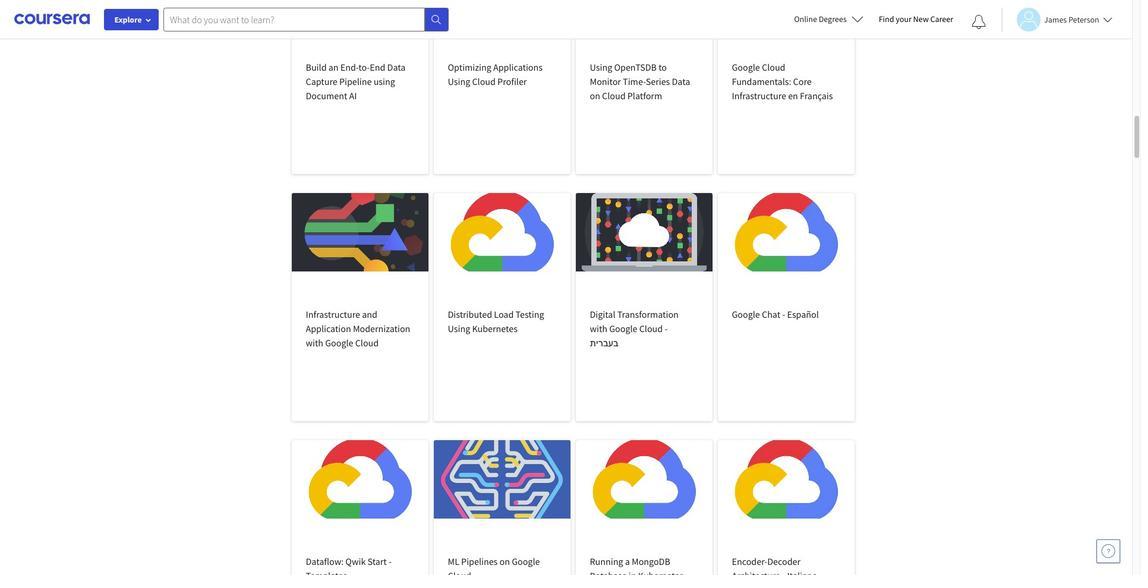 Task type: vqa. For each thing, say whether or not it's contained in the screenshot.
in
yes



Task type: locate. For each thing, give the bounding box(es) containing it.
0 vertical spatial data
[[387, 61, 406, 73]]

online
[[794, 14, 817, 24]]

in
[[629, 570, 636, 575]]

end
[[370, 61, 385, 73]]

cloud down ml
[[448, 570, 471, 575]]

0 vertical spatial on
[[590, 90, 600, 102]]

español
[[787, 308, 819, 320]]

data
[[387, 61, 406, 73], [672, 75, 690, 87]]

italiano
[[787, 570, 818, 575]]

1 horizontal spatial on
[[590, 90, 600, 102]]

with down digital
[[590, 323, 608, 335]]

1 vertical spatial infrastructure
[[306, 308, 360, 320]]

cloud inside optimizing applications using cloud profiler
[[472, 75, 496, 87]]

to
[[659, 61, 667, 73]]

encoder-decoder architecture - italiano
[[732, 556, 818, 575]]

google down 'application'
[[325, 337, 353, 349]]

platform
[[628, 90, 662, 102]]

google inside digital transformation with google cloud - בעברית
[[609, 323, 638, 335]]

cloud inside digital transformation with google cloud - בעברית
[[639, 323, 663, 335]]

cloud
[[762, 61, 785, 73], [472, 75, 496, 87], [602, 90, 626, 102], [639, 323, 663, 335], [355, 337, 379, 349], [448, 570, 471, 575]]

What do you want to learn? text field
[[163, 7, 425, 31]]

your
[[896, 14, 912, 24]]

on right pipelines in the left bottom of the page
[[500, 556, 510, 568]]

ml
[[448, 556, 459, 568]]

- down the decoder
[[782, 570, 785, 575]]

explore
[[114, 14, 142, 25]]

google inside the google cloud fundamentals: core infrastructure en français
[[732, 61, 760, 73]]

1 horizontal spatial infrastructure
[[732, 90, 786, 102]]

1 horizontal spatial data
[[672, 75, 690, 87]]

with inside digital transformation with google cloud - בעברית
[[590, 323, 608, 335]]

using down optimizing
[[448, 75, 470, 87]]

document
[[306, 90, 347, 102]]

français
[[800, 90, 833, 102]]

data up "using"
[[387, 61, 406, 73]]

1 vertical spatial on
[[500, 556, 510, 568]]

google right pipelines in the left bottom of the page
[[512, 556, 540, 568]]

with
[[590, 323, 608, 335], [306, 337, 323, 349]]

google cloud fundamentals: core infrastructure en français link
[[718, 0, 854, 174]]

on
[[590, 90, 600, 102], [500, 556, 510, 568]]

find your new career
[[879, 14, 953, 24]]

distributed
[[448, 308, 492, 320]]

1 vertical spatial data
[[672, 75, 690, 87]]

google inside google chat - español link
[[732, 308, 760, 320]]

2 vertical spatial using
[[448, 323, 470, 335]]

infrastructure down fundamentals:
[[732, 90, 786, 102]]

google
[[732, 61, 760, 73], [732, 308, 760, 320], [609, 323, 638, 335], [325, 337, 353, 349], [512, 556, 540, 568]]

distributed load testing using kubernetes link
[[434, 193, 570, 421]]

james
[[1044, 14, 1067, 25]]

google up fundamentals:
[[732, 61, 760, 73]]

career
[[931, 14, 953, 24]]

None search field
[[163, 7, 449, 31]]

cloud down monitor
[[602, 90, 626, 102]]

1 vertical spatial using
[[448, 75, 470, 87]]

modernization
[[353, 323, 410, 335]]

running
[[590, 556, 623, 568]]

- right start
[[389, 556, 392, 568]]

an
[[329, 61, 339, 73]]

templates
[[306, 570, 347, 575]]

cloud inside the google cloud fundamentals: core infrastructure en français
[[762, 61, 785, 73]]

optimizing applications using cloud profiler
[[448, 61, 543, 87]]

using inside optimizing applications using cloud profiler
[[448, 75, 470, 87]]

- down transformation
[[665, 323, 668, 335]]

on down monitor
[[590, 90, 600, 102]]

chat
[[762, 308, 781, 320]]

data right series
[[672, 75, 690, 87]]

start
[[368, 556, 387, 568]]

0 vertical spatial with
[[590, 323, 608, 335]]

- right chat
[[782, 308, 785, 320]]

ai
[[349, 90, 357, 102]]

google up בעברית
[[609, 323, 638, 335]]

1 horizontal spatial with
[[590, 323, 608, 335]]

new
[[913, 14, 929, 24]]

infrastructure and application modernization with google cloud link
[[292, 193, 428, 421]]

using inside distributed load testing using kubernetes
[[448, 323, 470, 335]]

online degrees
[[794, 14, 847, 24]]

infrastructure inside the google cloud fundamentals: core infrastructure en français
[[732, 90, 786, 102]]

using
[[374, 75, 395, 87]]

show notifications image
[[972, 15, 986, 29]]

time-
[[623, 75, 646, 87]]

cloud down transformation
[[639, 323, 663, 335]]

using up monitor
[[590, 61, 612, 73]]

on inside using opentsdb to monitor time-series data on cloud platform
[[590, 90, 600, 102]]

using
[[590, 61, 612, 73], [448, 75, 470, 87], [448, 323, 470, 335]]

0 horizontal spatial infrastructure
[[306, 308, 360, 320]]

cloud inside ml pipelines on google cloud
[[448, 570, 471, 575]]

ml pipelines on google cloud link
[[434, 440, 570, 575]]

running a mongodb database in kubernete
[[590, 556, 684, 575]]

cloud down modernization
[[355, 337, 379, 349]]

a
[[625, 556, 630, 568]]

data inside using opentsdb to monitor time-series data on cloud platform
[[672, 75, 690, 87]]

capture
[[306, 75, 337, 87]]

cloud up fundamentals:
[[762, 61, 785, 73]]

on inside ml pipelines on google cloud
[[500, 556, 510, 568]]

infrastructure up 'application'
[[306, 308, 360, 320]]

cloud inside the infrastructure and application modernization with google cloud
[[355, 337, 379, 349]]

google left chat
[[732, 308, 760, 320]]

running a mongodb database in kubernete link
[[576, 440, 712, 575]]

0 horizontal spatial data
[[387, 61, 406, 73]]

cloud down optimizing
[[472, 75, 496, 87]]

encoder-decoder architecture - italiano link
[[718, 440, 854, 575]]

0 vertical spatial using
[[590, 61, 612, 73]]

1 vertical spatial with
[[306, 337, 323, 349]]

0 vertical spatial infrastructure
[[732, 90, 786, 102]]

infrastructure
[[732, 90, 786, 102], [306, 308, 360, 320]]

with down 'application'
[[306, 337, 323, 349]]

- inside dataflow: qwik start - templates
[[389, 556, 392, 568]]

בעברית
[[590, 337, 619, 349]]

0 horizontal spatial on
[[500, 556, 510, 568]]

architecture
[[732, 570, 781, 575]]

-
[[782, 308, 785, 320], [665, 323, 668, 335], [389, 556, 392, 568], [782, 570, 785, 575]]

optimizing applications using cloud profiler link
[[434, 0, 570, 174]]

digital
[[590, 308, 616, 320]]

applications
[[493, 61, 543, 73]]

using down distributed
[[448, 323, 470, 335]]

0 horizontal spatial with
[[306, 337, 323, 349]]

google inside ml pipelines on google cloud
[[512, 556, 540, 568]]

google cloud fundamentals: core infrastructure en français
[[732, 61, 833, 102]]



Task type: describe. For each thing, give the bounding box(es) containing it.
encoder-
[[732, 556, 768, 568]]

using opentsdb to monitor time-series data on cloud platform link
[[576, 0, 712, 174]]

pipelines
[[461, 556, 498, 568]]

infrastructure inside the infrastructure and application modernization with google cloud
[[306, 308, 360, 320]]

kubernetes
[[472, 323, 518, 335]]

core
[[793, 75, 812, 87]]

dataflow: qwik start - templates
[[306, 556, 392, 575]]

monitor
[[590, 75, 621, 87]]

google chat - español
[[732, 308, 819, 320]]

google chat - español link
[[718, 193, 854, 421]]

mongodb
[[632, 556, 670, 568]]

opentsdb
[[614, 61, 657, 73]]

end-
[[340, 61, 359, 73]]

dataflow: qwik start - templates link
[[292, 440, 428, 575]]

decoder
[[768, 556, 801, 568]]

with inside the infrastructure and application modernization with google cloud
[[306, 337, 323, 349]]

profiler
[[498, 75, 527, 87]]

build
[[306, 61, 327, 73]]

using inside using opentsdb to monitor time-series data on cloud platform
[[590, 61, 612, 73]]

qwik
[[346, 556, 366, 568]]

data inside build an end-to-end data capture pipeline using document ai
[[387, 61, 406, 73]]

find your new career link
[[873, 12, 959, 27]]

transformation
[[617, 308, 679, 320]]

coursera image
[[14, 10, 90, 29]]

database
[[590, 570, 627, 575]]

online degrees button
[[785, 6, 873, 32]]

using opentsdb to monitor time-series data on cloud platform
[[590, 61, 690, 102]]

help center image
[[1101, 544, 1116, 559]]

build an end-to-end data capture pipeline using document ai
[[306, 61, 406, 102]]

- inside digital transformation with google cloud - בעברית
[[665, 323, 668, 335]]

james peterson
[[1044, 14, 1100, 25]]

cloud inside using opentsdb to monitor time-series data on cloud platform
[[602, 90, 626, 102]]

fundamentals:
[[732, 75, 791, 87]]

digital transformation with google cloud - בעברית link
[[576, 193, 712, 421]]

james peterson button
[[1002, 7, 1113, 31]]

google inside the infrastructure and application modernization with google cloud
[[325, 337, 353, 349]]

find
[[879, 14, 894, 24]]

infrastructure and application modernization with google cloud
[[306, 308, 410, 349]]

testing
[[516, 308, 544, 320]]

en
[[788, 90, 798, 102]]

build an end-to-end data capture pipeline using document ai link
[[292, 0, 428, 174]]

and
[[362, 308, 377, 320]]

pipeline
[[339, 75, 372, 87]]

peterson
[[1069, 14, 1100, 25]]

to-
[[359, 61, 370, 73]]

distributed load testing using kubernetes
[[448, 308, 544, 335]]

degrees
[[819, 14, 847, 24]]

explore button
[[104, 9, 159, 30]]

series
[[646, 75, 670, 87]]

application
[[306, 323, 351, 335]]

- inside encoder-decoder architecture - italiano
[[782, 570, 785, 575]]

digital transformation with google cloud - בעברית
[[590, 308, 679, 349]]

load
[[494, 308, 514, 320]]

ml pipelines on google cloud
[[448, 556, 540, 575]]

optimizing
[[448, 61, 491, 73]]

dataflow:
[[306, 556, 344, 568]]



